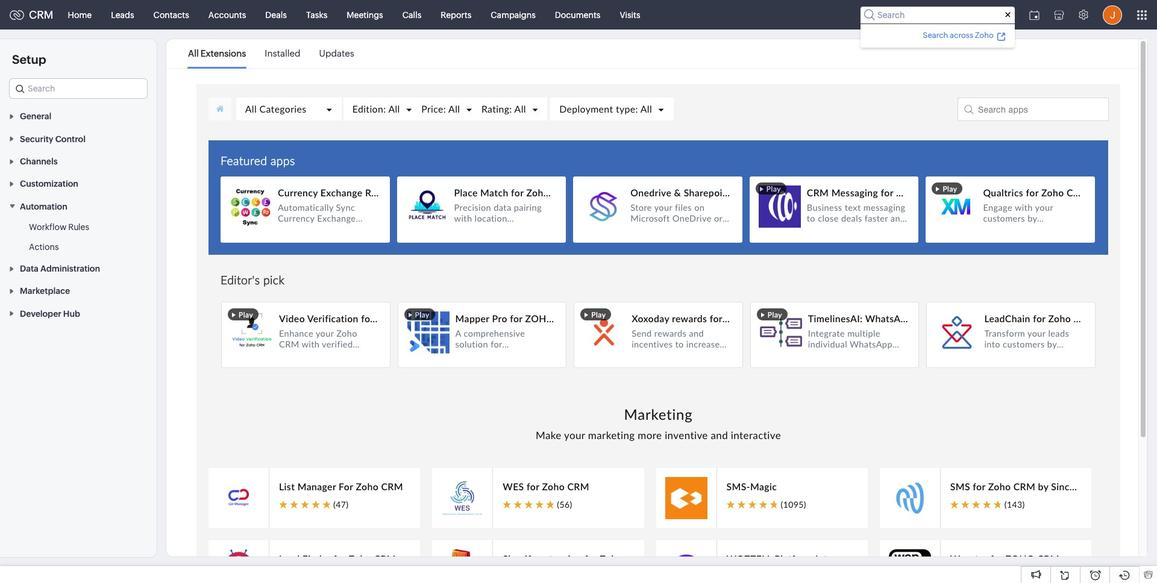 Task type: locate. For each thing, give the bounding box(es) containing it.
Search field
[[861, 6, 1015, 23]]

security control
[[20, 134, 86, 144]]

marketplace button
[[0, 280, 157, 302]]

logo image
[[10, 10, 24, 20]]

profile image
[[1103, 5, 1122, 24]]

channels
[[20, 157, 58, 166]]

visits link
[[610, 0, 650, 29]]

security
[[20, 134, 53, 144]]

actions
[[29, 242, 59, 252]]

contacts
[[153, 10, 189, 20]]

updates link
[[319, 40, 354, 68]]

customization button
[[0, 172, 157, 195]]

calls
[[403, 10, 422, 20]]

security control button
[[0, 127, 157, 150]]

accounts link
[[199, 0, 256, 29]]

contacts link
[[144, 0, 199, 29]]

visits
[[620, 10, 641, 20]]

documents
[[555, 10, 601, 20]]

home
[[68, 10, 92, 20]]

developer hub button
[[0, 302, 157, 325]]

data administration button
[[0, 257, 157, 280]]

reports link
[[431, 0, 481, 29]]

home link
[[58, 0, 101, 29]]

general button
[[0, 105, 157, 127]]

installed
[[265, 48, 301, 58]]

customization
[[20, 179, 78, 189]]

zoho
[[975, 30, 994, 39]]

tasks link
[[297, 0, 337, 29]]

None field
[[9, 78, 148, 99]]

developer hub
[[20, 309, 80, 319]]

developer
[[20, 309, 61, 319]]

deals link
[[256, 0, 297, 29]]

leads
[[111, 10, 134, 20]]

tasks
[[306, 10, 328, 20]]

data
[[20, 264, 39, 274]]

crm link
[[10, 8, 53, 21]]

deals
[[265, 10, 287, 20]]

control
[[55, 134, 86, 144]]

rules
[[68, 222, 89, 232]]

automation
[[20, 202, 67, 211]]

crm
[[29, 8, 53, 21]]

all extensions
[[188, 48, 246, 58]]



Task type: describe. For each thing, give the bounding box(es) containing it.
profile element
[[1096, 0, 1130, 29]]

channels button
[[0, 150, 157, 172]]

calendar image
[[1030, 10, 1040, 20]]

leads link
[[101, 0, 144, 29]]

documents link
[[545, 0, 610, 29]]

marketplace
[[20, 287, 70, 296]]

search across zoho
[[923, 30, 994, 39]]

data administration
[[20, 264, 100, 274]]

administration
[[40, 264, 100, 274]]

all
[[188, 48, 199, 58]]

automation region
[[0, 217, 157, 257]]

accounts
[[208, 10, 246, 20]]

automation button
[[0, 195, 157, 217]]

meetings
[[347, 10, 383, 20]]

workflow rules
[[29, 222, 89, 232]]

search across zoho link
[[921, 29, 1008, 41]]

updates
[[319, 48, 354, 58]]

hub
[[63, 309, 80, 319]]

general
[[20, 112, 51, 121]]

workflow rules link
[[29, 221, 89, 233]]

calls link
[[393, 0, 431, 29]]

search
[[923, 30, 949, 39]]

workflow
[[29, 222, 67, 232]]

meetings link
[[337, 0, 393, 29]]

Search text field
[[10, 79, 147, 98]]

reports
[[441, 10, 472, 20]]

all extensions link
[[188, 40, 246, 68]]

create menu image
[[993, 0, 1022, 29]]

actions link
[[29, 241, 59, 253]]

campaigns
[[491, 10, 536, 20]]

extensions
[[201, 48, 246, 58]]

campaigns link
[[481, 0, 545, 29]]

installed link
[[265, 40, 301, 68]]

setup
[[12, 52, 46, 66]]

across
[[950, 30, 974, 39]]



Task type: vqa. For each thing, say whether or not it's contained in the screenshot.
Sales
no



